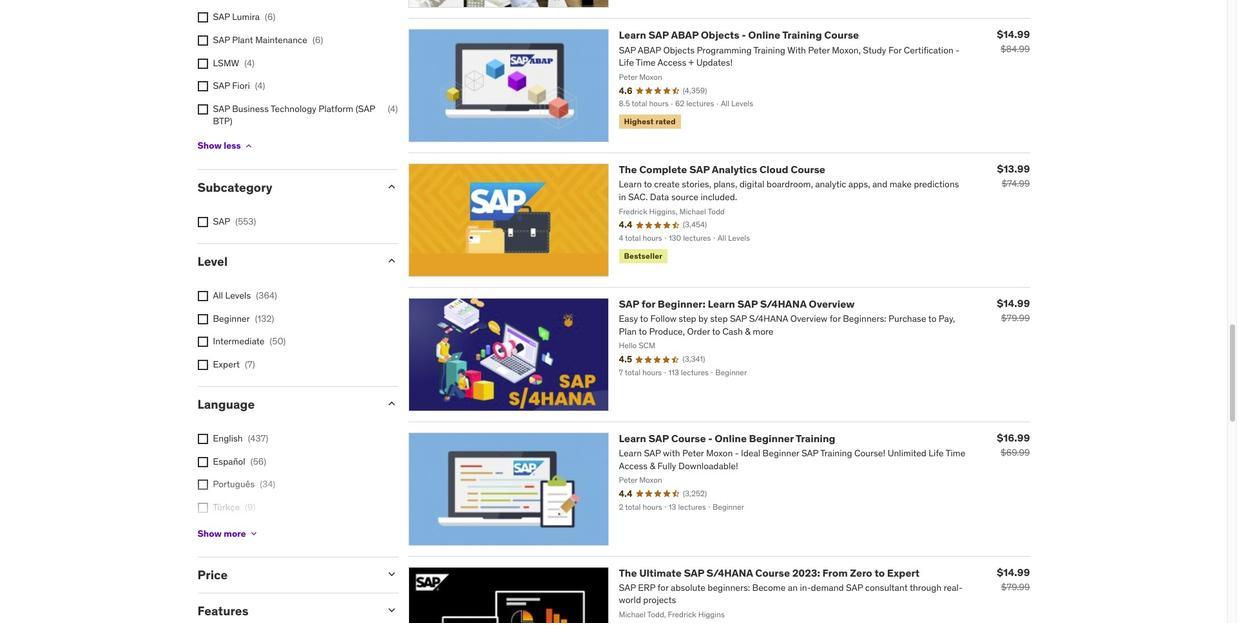 Task type: locate. For each thing, give the bounding box(es) containing it.
xsmall image left the intermediate
[[197, 337, 208, 347]]

small image
[[385, 180, 398, 193], [385, 255, 398, 268], [385, 398, 398, 411]]

analytics
[[712, 163, 757, 176]]

0 vertical spatial show
[[197, 140, 222, 152]]

4 xsmall image from the top
[[197, 291, 208, 302]]

training for beginner
[[796, 432, 835, 445]]

2 vertical spatial learn
[[619, 432, 646, 445]]

expert left (7)
[[213, 359, 240, 370]]

xsmall image for sap lumira (6)
[[197, 12, 208, 23]]

features button
[[197, 604, 375, 619]]

xsmall image for sap plant maintenance (6)
[[197, 35, 208, 46]]

$84.99
[[1001, 43, 1030, 55]]

2 the from the top
[[619, 567, 637, 580]]

(6) up the "sap plant maintenance (6)"
[[265, 11, 276, 23]]

xsmall image left sap (553)
[[197, 217, 208, 227]]

xsmall image
[[197, 12, 208, 23], [197, 35, 208, 46], [197, 217, 208, 227], [197, 291, 208, 302], [197, 314, 208, 325], [197, 337, 208, 347], [197, 360, 208, 370], [197, 434, 208, 445], [197, 457, 208, 468], [197, 480, 208, 491], [197, 503, 208, 514]]

(56)
[[250, 456, 266, 468]]

overview
[[809, 298, 855, 311]]

small image for features
[[385, 604, 398, 617]]

for
[[642, 298, 655, 311]]

0 vertical spatial $79.99
[[1001, 312, 1030, 324]]

2 $14.99 $79.99 from the top
[[997, 566, 1030, 593]]

small image for level
[[385, 255, 398, 268]]

xsmall image left plant
[[197, 35, 208, 46]]

$13.99 $74.99
[[997, 162, 1030, 190]]

xsmall image for türkçe (9)
[[197, 503, 208, 514]]

price
[[197, 568, 228, 583]]

learn for course
[[619, 432, 646, 445]]

0 vertical spatial $14.99
[[997, 28, 1030, 41]]

português (34)
[[213, 479, 275, 491]]

course
[[824, 29, 859, 41], [791, 163, 825, 176], [671, 432, 706, 445], [755, 567, 790, 580]]

$16.99
[[997, 432, 1030, 444]]

1 show from the top
[[197, 140, 222, 152]]

0 vertical spatial expert
[[213, 359, 240, 370]]

(4) right fiori
[[255, 80, 265, 92]]

xsmall image left español
[[197, 457, 208, 468]]

0 vertical spatial (6)
[[265, 11, 276, 23]]

1 vertical spatial $79.99
[[1001, 582, 1030, 593]]

xsmall image left beginner (132)
[[197, 314, 208, 325]]

0 vertical spatial learn
[[619, 29, 646, 41]]

subcategory button
[[197, 180, 375, 195]]

the left ultimate
[[619, 567, 637, 580]]

sap
[[213, 11, 230, 23], [649, 29, 669, 41], [213, 34, 230, 46], [213, 80, 230, 92], [213, 103, 230, 114], [689, 163, 710, 176], [213, 216, 230, 227], [619, 298, 639, 311], [737, 298, 758, 311], [649, 432, 669, 445], [684, 567, 704, 580]]

(sap
[[356, 103, 375, 114]]

beginner:
[[658, 298, 705, 311]]

sap for beginner: learn sap s/4hana overview link
[[619, 298, 855, 311]]

technology
[[271, 103, 316, 114]]

the left complete
[[619, 163, 637, 176]]

small image for price
[[385, 568, 398, 581]]

the complete sap analytics cloud course link
[[619, 163, 825, 176]]

2 $79.99 from the top
[[1001, 582, 1030, 593]]

xsmall image left lsmw
[[197, 58, 208, 69]]

3 small image from the top
[[385, 398, 398, 411]]

language
[[197, 397, 255, 413]]

1 vertical spatial $14.99
[[997, 297, 1030, 310]]

xsmall image left expert (7)
[[197, 360, 208, 370]]

(50)
[[270, 336, 286, 347]]

$14.99
[[997, 28, 1030, 41], [997, 297, 1030, 310], [997, 566, 1030, 579]]

learn sap course - online beginner training
[[619, 432, 835, 445]]

1 vertical spatial $14.99 $79.99
[[997, 566, 1030, 593]]

1 horizontal spatial expert
[[887, 567, 920, 580]]

(6) right the maintenance
[[312, 34, 323, 46]]

2 small image from the top
[[385, 255, 398, 268]]

1 the from the top
[[619, 163, 637, 176]]

xsmall image for lsmw
[[197, 58, 208, 69]]

5 xsmall image from the top
[[197, 314, 208, 325]]

1 vertical spatial expert
[[887, 567, 920, 580]]

11 xsmall image from the top
[[197, 503, 208, 514]]

learn
[[619, 29, 646, 41], [708, 298, 735, 311], [619, 432, 646, 445]]

training
[[782, 29, 822, 41], [796, 432, 835, 445]]

xsmall image left sap lumira (6)
[[197, 12, 208, 23]]

6 xsmall image from the top
[[197, 337, 208, 347]]

1 vertical spatial training
[[796, 432, 835, 445]]

türkçe (9)
[[213, 502, 256, 514]]

objects
[[701, 29, 739, 41]]

show less button
[[197, 133, 254, 159]]

small image for language
[[385, 398, 398, 411]]

7 xsmall image from the top
[[197, 360, 208, 370]]

3 xsmall image from the top
[[197, 217, 208, 227]]

small image
[[385, 568, 398, 581], [385, 604, 398, 617]]

(364)
[[256, 290, 277, 302]]

show for show less
[[197, 140, 222, 152]]

8 xsmall image from the top
[[197, 434, 208, 445]]

10 xsmall image from the top
[[197, 480, 208, 491]]

1 small image from the top
[[385, 568, 398, 581]]

2 vertical spatial (4)
[[388, 103, 398, 114]]

expert
[[213, 359, 240, 370], [887, 567, 920, 580]]

2 xsmall image from the top
[[197, 35, 208, 46]]

0 vertical spatial small image
[[385, 180, 398, 193]]

1 small image from the top
[[385, 180, 398, 193]]

1 vertical spatial show
[[197, 528, 222, 540]]

1 vertical spatial (6)
[[312, 34, 323, 46]]

xsmall image for sap business technology platform (sap btp)
[[197, 104, 208, 114]]

0 vertical spatial online
[[748, 29, 780, 41]]

learn sap abap objects - online training course link
[[619, 29, 859, 41]]

1 $79.99 from the top
[[1001, 312, 1030, 324]]

(9)
[[245, 502, 256, 514]]

learn sap course - online beginner training link
[[619, 432, 835, 445]]

1 $14.99 from the top
[[997, 28, 1030, 41]]

xsmall image right less
[[243, 141, 254, 151]]

the for the ultimate sap s/4hana course 2023: from zero to expert
[[619, 567, 637, 580]]

xsmall image for português (34)
[[197, 480, 208, 491]]

xsmall image inside show more button
[[248, 529, 259, 539]]

beginner (132)
[[213, 313, 274, 325]]

0 vertical spatial small image
[[385, 568, 398, 581]]

(4) right lsmw
[[244, 57, 254, 69]]

sap business technology platform (sap btp)
[[213, 103, 375, 127]]

xsmall image left português
[[197, 480, 208, 491]]

2 vertical spatial $14.99
[[997, 566, 1030, 579]]

fiori
[[232, 80, 250, 92]]

$14.99 $79.99 for sap for beginner: learn sap s/4hana overview
[[997, 297, 1030, 324]]

more
[[224, 528, 246, 540]]

the
[[619, 163, 637, 176], [619, 567, 637, 580]]

1 $14.99 $79.99 from the top
[[997, 297, 1030, 324]]

1 vertical spatial the
[[619, 567, 637, 580]]

from
[[823, 567, 848, 580]]

online
[[748, 29, 780, 41], [715, 432, 747, 445]]

0 vertical spatial $14.99 $79.99
[[997, 297, 1030, 324]]

1 xsmall image from the top
[[197, 12, 208, 23]]

xsmall image for sap (553)
[[197, 217, 208, 227]]

sap inside sap business technology platform (sap btp)
[[213, 103, 230, 114]]

$14.99 $79.99
[[997, 297, 1030, 324], [997, 566, 1030, 593]]

$14.99 for learn sap abap objects - online training course
[[997, 28, 1030, 41]]

3 $14.99 from the top
[[997, 566, 1030, 579]]

show left more
[[197, 528, 222, 540]]

xsmall image right more
[[248, 529, 259, 539]]

0 horizontal spatial beginner
[[213, 313, 250, 325]]

$79.99
[[1001, 312, 1030, 324], [1001, 582, 1030, 593]]

1 horizontal spatial (4)
[[255, 80, 265, 92]]

xsmall image left english at left bottom
[[197, 434, 208, 445]]

1 vertical spatial online
[[715, 432, 747, 445]]

abap
[[671, 29, 699, 41]]

2 show from the top
[[197, 528, 222, 540]]

9 xsmall image from the top
[[197, 457, 208, 468]]

sap (553)
[[213, 216, 256, 227]]

to
[[875, 567, 885, 580]]

xsmall image left sap fiori (4)
[[197, 81, 208, 92]]

xsmall image for intermediate (50)
[[197, 337, 208, 347]]

1 vertical spatial small image
[[385, 604, 398, 617]]

0 horizontal spatial expert
[[213, 359, 240, 370]]

2 $14.99 from the top
[[997, 297, 1030, 310]]

lsmw
[[213, 57, 239, 69]]

0 vertical spatial beginner
[[213, 313, 250, 325]]

0 vertical spatial the
[[619, 163, 637, 176]]

(34)
[[260, 479, 275, 491]]

s/4hana
[[760, 298, 807, 311], [707, 567, 753, 580]]

1 vertical spatial -
[[708, 432, 712, 445]]

subcategory
[[197, 180, 272, 195]]

show
[[197, 140, 222, 152], [197, 528, 222, 540]]

1 horizontal spatial -
[[742, 29, 746, 41]]

beginner
[[213, 313, 250, 325], [749, 432, 794, 445]]

$79.99 for sap for beginner: learn sap s/4hana overview
[[1001, 312, 1030, 324]]

0 horizontal spatial s/4hana
[[707, 567, 753, 580]]

xsmall image left "türkçe"
[[197, 503, 208, 514]]

levels
[[225, 290, 251, 302]]

0 vertical spatial s/4hana
[[760, 298, 807, 311]]

show inside show more button
[[197, 528, 222, 540]]

2 vertical spatial small image
[[385, 398, 398, 411]]

0 vertical spatial (4)
[[244, 57, 254, 69]]

xsmall image up show less
[[197, 104, 208, 114]]

-
[[742, 29, 746, 41], [708, 432, 712, 445]]

intermediate (50)
[[213, 336, 286, 347]]

lumira
[[232, 11, 260, 23]]

xsmall image
[[197, 58, 208, 69], [197, 81, 208, 92], [197, 104, 208, 114], [243, 141, 254, 151], [248, 529, 259, 539]]

expert right to
[[887, 567, 920, 580]]

(4) right (sap
[[388, 103, 398, 114]]

0 horizontal spatial -
[[708, 432, 712, 445]]

2 small image from the top
[[385, 604, 398, 617]]

show left less
[[197, 140, 222, 152]]

1 vertical spatial s/4hana
[[707, 567, 753, 580]]

sap for beginner: learn sap s/4hana overview
[[619, 298, 855, 311]]

show for show more
[[197, 528, 222, 540]]

0 horizontal spatial (4)
[[244, 57, 254, 69]]

show inside show less button
[[197, 140, 222, 152]]

1 vertical spatial beginner
[[749, 432, 794, 445]]

sap lumira (6)
[[213, 11, 276, 23]]

(4)
[[244, 57, 254, 69], [255, 80, 265, 92], [388, 103, 398, 114]]

1 vertical spatial small image
[[385, 255, 398, 268]]

1 vertical spatial learn
[[708, 298, 735, 311]]

xsmall image left all
[[197, 291, 208, 302]]

0 vertical spatial training
[[782, 29, 822, 41]]

(6)
[[265, 11, 276, 23], [312, 34, 323, 46]]

(553)
[[235, 216, 256, 227]]

(132)
[[255, 313, 274, 325]]

1 horizontal spatial (6)
[[312, 34, 323, 46]]



Task type: vqa. For each thing, say whether or not it's contained in the screenshot.


Task type: describe. For each thing, give the bounding box(es) containing it.
sap plant maintenance (6)
[[213, 34, 323, 46]]

$16.99 $69.99
[[997, 432, 1030, 459]]

show less
[[197, 140, 241, 152]]

1 horizontal spatial s/4hana
[[760, 298, 807, 311]]

btp)
[[213, 116, 232, 127]]

0 vertical spatial -
[[742, 29, 746, 41]]

small image for subcategory
[[385, 180, 398, 193]]

cloud
[[759, 163, 788, 176]]

xsmall image for expert (7)
[[197, 360, 208, 370]]

$14.99 $84.99
[[997, 28, 1030, 55]]

plant
[[232, 34, 253, 46]]

maintenance
[[255, 34, 307, 46]]

0 horizontal spatial (6)
[[265, 11, 276, 23]]

less
[[224, 140, 241, 152]]

learn for abap
[[619, 29, 646, 41]]

all
[[213, 290, 223, 302]]

the for the complete sap analytics cloud course
[[619, 163, 637, 176]]

show more
[[197, 528, 246, 540]]

lsmw (4)
[[213, 57, 254, 69]]

xsmall image for beginner (132)
[[197, 314, 208, 325]]

français
[[213, 525, 247, 536]]

$69.99
[[1001, 447, 1030, 459]]

$14.99 $79.99 for the ultimate sap s/4hana course 2023: from zero to expert
[[997, 566, 1030, 593]]

$14.99 for the ultimate sap s/4hana course 2023: from zero to expert
[[997, 566, 1030, 579]]

show more button
[[197, 521, 259, 547]]

(7)
[[245, 359, 255, 370]]

english
[[213, 433, 243, 445]]

1 horizontal spatial online
[[748, 29, 780, 41]]

0 horizontal spatial online
[[715, 432, 747, 445]]

expert (7)
[[213, 359, 255, 370]]

español
[[213, 456, 245, 468]]

intermediate
[[213, 336, 265, 347]]

türkçe
[[213, 502, 240, 514]]

1 vertical spatial (4)
[[255, 80, 265, 92]]

xsmall image for english (437)
[[197, 434, 208, 445]]

training for online
[[782, 29, 822, 41]]

xsmall image for sap fiori
[[197, 81, 208, 92]]

(437)
[[248, 433, 268, 445]]

zero
[[850, 567, 872, 580]]

learn sap abap objects - online training course
[[619, 29, 859, 41]]

español (56)
[[213, 456, 266, 468]]

ultimate
[[639, 567, 682, 580]]

$79.99 for the ultimate sap s/4hana course 2023: from zero to expert
[[1001, 582, 1030, 593]]

all levels (364)
[[213, 290, 277, 302]]

english (437)
[[213, 433, 268, 445]]

platform
[[319, 103, 353, 114]]

business
[[232, 103, 269, 114]]

level
[[197, 254, 228, 269]]

$14.99 for sap for beginner: learn sap s/4hana overview
[[997, 297, 1030, 310]]

language button
[[197, 397, 375, 413]]

features
[[197, 604, 248, 619]]

the ultimate sap s/4hana course 2023: from zero to expert link
[[619, 567, 920, 580]]

level button
[[197, 254, 375, 269]]

the ultimate sap s/4hana course 2023: from zero to expert
[[619, 567, 920, 580]]

2023:
[[792, 567, 820, 580]]

the complete sap analytics cloud course
[[619, 163, 825, 176]]

1 horizontal spatial beginner
[[749, 432, 794, 445]]

xsmall image for español (56)
[[197, 457, 208, 468]]

$13.99
[[997, 162, 1030, 175]]

2 horizontal spatial (4)
[[388, 103, 398, 114]]

$74.99
[[1002, 178, 1030, 190]]

português
[[213, 479, 255, 491]]

xsmall image inside show less button
[[243, 141, 254, 151]]

sap fiori (4)
[[213, 80, 265, 92]]

complete
[[639, 163, 687, 176]]

price button
[[197, 568, 375, 583]]

xsmall image for all levels (364)
[[197, 291, 208, 302]]



